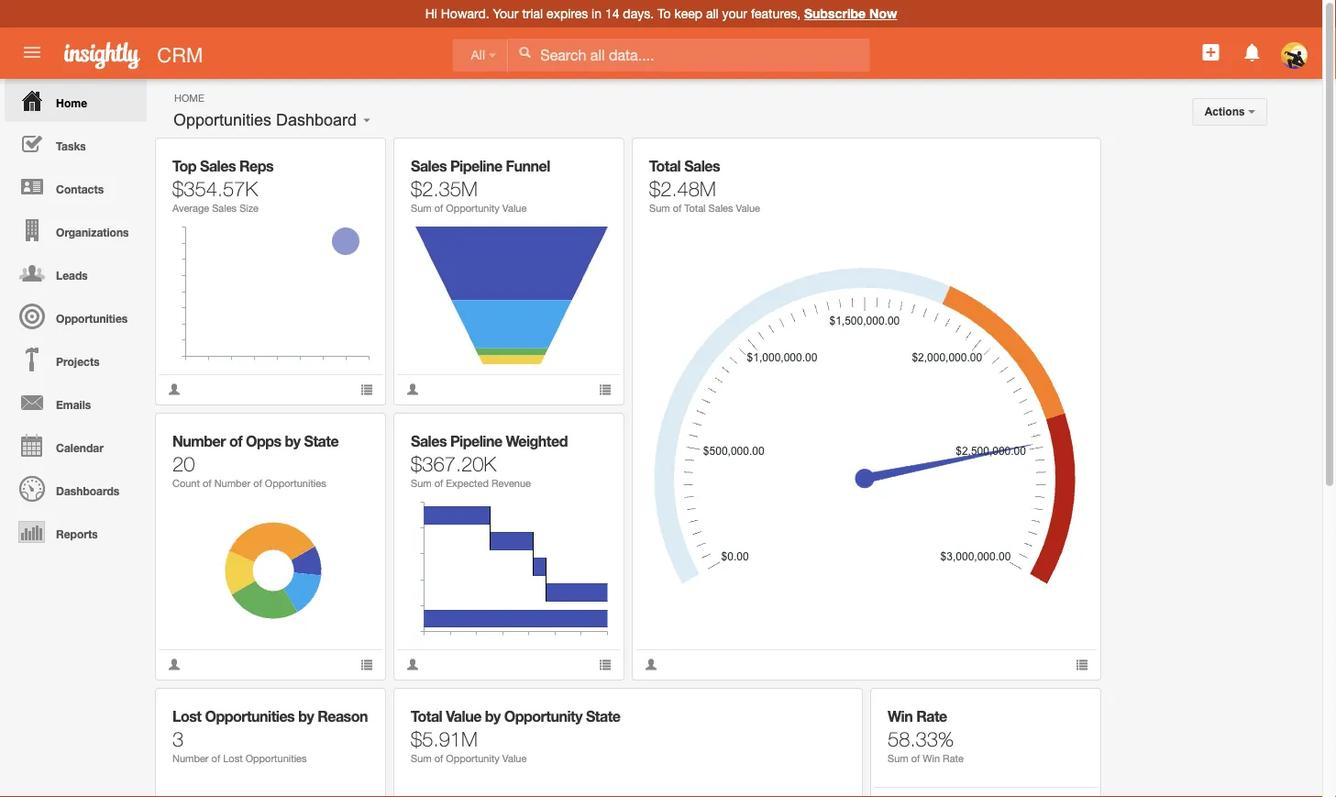 Task type: locate. For each thing, give the bounding box(es) containing it.
sum down $5.91m
[[411, 753, 432, 764]]

sales down $2.48m
[[709, 202, 733, 214]]

sum down 58.33%
[[888, 753, 909, 764]]

opportunities inside number of opps by state 20 count of number of opportunities
[[265, 477, 326, 489]]

pipeline
[[450, 157, 502, 175], [450, 432, 502, 450]]

1 vertical spatial lost
[[223, 753, 243, 764]]

top sales reps link
[[172, 157, 273, 175]]

state
[[304, 432, 339, 450], [586, 708, 620, 725]]

14
[[605, 6, 620, 21]]

sum down $2.35m
[[411, 202, 432, 214]]

tasks
[[56, 139, 86, 152]]

contacts
[[56, 183, 104, 195]]

win down 58.33%
[[923, 753, 940, 764]]

size
[[239, 202, 259, 214]]

0 vertical spatial total
[[649, 157, 681, 175]]

0 vertical spatial opportunity
[[446, 202, 500, 214]]

pipeline inside the sales pipeline funnel $2.35m sum of opportunity value
[[450, 157, 502, 175]]

list image
[[1076, 658, 1089, 671], [1076, 796, 1089, 797]]

total up $2.48m
[[649, 157, 681, 175]]

2 horizontal spatial total
[[685, 202, 706, 214]]

of inside the sales pipeline funnel $2.35m sum of opportunity value
[[434, 202, 443, 214]]

1 vertical spatial state
[[586, 708, 620, 725]]

keep
[[674, 6, 703, 21]]

1 horizontal spatial total
[[649, 157, 681, 175]]

win rate 58.33% sum of win rate
[[888, 708, 964, 764]]

1 horizontal spatial user image
[[883, 796, 896, 797]]

1 vertical spatial wrench image
[[824, 702, 837, 715]]

of down $2.48m
[[673, 202, 682, 214]]

1 vertical spatial opportunity
[[504, 708, 582, 725]]

number inside lost opportunities by reason 3 number of lost opportunities
[[172, 753, 209, 764]]

number down 3
[[172, 753, 209, 764]]

value inside total sales $2.48m sum of total sales value
[[736, 202, 760, 214]]

wrench image for user icon to the left
[[586, 427, 599, 440]]

sum
[[411, 202, 432, 214], [649, 202, 670, 214], [411, 477, 432, 489], [411, 753, 432, 764], [888, 753, 909, 764]]

wrench image left win rate link
[[824, 702, 837, 715]]

number right count
[[214, 477, 251, 489]]

of down $2.35m
[[434, 202, 443, 214]]

lost up 3
[[172, 708, 201, 725]]

projects
[[56, 355, 100, 368]]

opportunities dashboard button
[[167, 106, 363, 134]]

2 pipeline from the top
[[450, 432, 502, 450]]

of
[[434, 202, 443, 214], [673, 202, 682, 214], [229, 432, 242, 450], [203, 477, 211, 489], [253, 477, 262, 489], [434, 477, 443, 489], [211, 753, 220, 764], [434, 753, 443, 764], [911, 753, 920, 764]]

1 horizontal spatial home
[[174, 92, 204, 104]]

user image up $5.91m
[[406, 658, 419, 671]]

0 horizontal spatial total
[[411, 708, 442, 725]]

sum down $2.48m
[[649, 202, 670, 214]]

wrench image for the bottom user icon
[[1063, 702, 1076, 715]]

number
[[172, 432, 226, 450], [214, 477, 251, 489], [172, 753, 209, 764]]

of left opps
[[229, 432, 242, 450]]

sales pipeline weighted link
[[411, 432, 568, 450]]

by inside number of opps by state 20 count of number of opportunities
[[285, 432, 301, 450]]

home inside the home link
[[56, 96, 87, 109]]

sum inside sales pipeline weighted $367.20k sum of expected revenue
[[411, 477, 432, 489]]

0 vertical spatial number
[[172, 432, 226, 450]]

expires
[[547, 6, 588, 21]]

0 vertical spatial win
[[888, 708, 913, 725]]

user image for 20
[[168, 658, 181, 671]]

sales pipeline funnel $2.35m sum of opportunity value
[[411, 157, 550, 214]]

sales pipeline funnel link
[[411, 157, 550, 175]]

list image for $354.57k
[[360, 383, 373, 396]]

lost down 'lost opportunities by reason' link
[[223, 753, 243, 764]]

by for $5.91m
[[485, 708, 501, 725]]

of down $367.20k on the bottom left
[[434, 477, 443, 489]]

0 horizontal spatial lost
[[172, 708, 201, 725]]

0 horizontal spatial home
[[56, 96, 87, 109]]

emails link
[[5, 381, 147, 424]]

total for $2.48m
[[649, 157, 681, 175]]

1 horizontal spatial state
[[586, 708, 620, 725]]

0 vertical spatial pipeline
[[450, 157, 502, 175]]

0 horizontal spatial win
[[888, 708, 913, 725]]

0 horizontal spatial state
[[304, 432, 339, 450]]

of down $5.91m
[[434, 753, 443, 764]]

0 vertical spatial list image
[[1076, 658, 1089, 671]]

leads
[[56, 269, 88, 282]]

of down number of opps by state link
[[253, 477, 262, 489]]

rate up 58.33%
[[916, 708, 947, 725]]

pipeline inside sales pipeline weighted $367.20k sum of expected revenue
[[450, 432, 502, 450]]

sales inside the sales pipeline funnel $2.35m sum of opportunity value
[[411, 157, 447, 175]]

home
[[174, 92, 204, 104], [56, 96, 87, 109]]

dashboard
[[276, 111, 357, 129]]

opps
[[246, 432, 281, 450]]

state inside number of opps by state 20 count of number of opportunities
[[304, 432, 339, 450]]

2 vertical spatial number
[[172, 753, 209, 764]]

sum down $367.20k on the bottom left
[[411, 477, 432, 489]]

1 list image from the top
[[1076, 658, 1089, 671]]

0 vertical spatial wrench image
[[586, 152, 599, 165]]

of down 58.33%
[[911, 753, 920, 764]]

2 list image from the top
[[1076, 796, 1089, 797]]

sum inside the win rate 58.33% sum of win rate
[[888, 753, 909, 764]]

by inside lost opportunities by reason 3 number of lost opportunities
[[298, 708, 314, 725]]

user image for sales
[[168, 383, 181, 396]]

organizations link
[[5, 208, 147, 251]]

1 vertical spatial pipeline
[[450, 432, 502, 450]]

opportunities
[[173, 111, 272, 129], [56, 312, 128, 325], [265, 477, 326, 489], [205, 708, 295, 725], [246, 753, 307, 764]]

number of opps by state 20 count of number of opportunities
[[172, 432, 339, 489]]

by inside total value by opportunity state $5.91m sum of opportunity value
[[485, 708, 501, 725]]

wrench image right funnel
[[586, 152, 599, 165]]

state for $5.91m
[[586, 708, 620, 725]]

home up tasks link on the top left of the page
[[56, 96, 87, 109]]

your
[[722, 6, 747, 21]]

list image
[[360, 383, 373, 396], [599, 383, 612, 396], [360, 658, 373, 671], [599, 658, 612, 671]]

opportunity
[[446, 202, 500, 214], [504, 708, 582, 725], [446, 753, 500, 764]]

2 vertical spatial total
[[411, 708, 442, 725]]

lost opportunities by reason 3 number of lost opportunities
[[172, 708, 368, 764]]

1 vertical spatial win
[[923, 753, 940, 764]]

$2.35m
[[411, 176, 478, 200]]

1 vertical spatial list image
[[1076, 796, 1089, 797]]

home down the crm
[[174, 92, 204, 104]]

2 vertical spatial opportunity
[[446, 753, 500, 764]]

1 pipeline from the top
[[450, 157, 502, 175]]

number up 20
[[172, 432, 226, 450]]

total for by
[[411, 708, 442, 725]]

of inside lost opportunities by reason 3 number of lost opportunities
[[211, 753, 220, 764]]

wrench image
[[347, 152, 360, 165], [1063, 152, 1076, 165], [347, 427, 360, 440], [586, 427, 599, 440], [347, 702, 360, 715], [1063, 702, 1076, 715]]

by
[[285, 432, 301, 450], [298, 708, 314, 725], [485, 708, 501, 725]]

lost
[[172, 708, 201, 725], [223, 753, 243, 764]]

leads link
[[5, 251, 147, 294]]

0 vertical spatial user image
[[406, 658, 419, 671]]

hi howard. your trial expires in 14 days. to keep all your features, subscribe now
[[425, 6, 897, 21]]

sales up $2.35m
[[411, 157, 447, 175]]

win up 58.33%
[[888, 708, 913, 725]]

total
[[649, 157, 681, 175], [685, 202, 706, 214], [411, 708, 442, 725]]

sales pipeline weighted $367.20k sum of expected revenue
[[411, 432, 568, 489]]

days.
[[623, 6, 654, 21]]

list image for user image associated with total
[[1076, 658, 1089, 671]]

top
[[172, 157, 196, 175]]

value
[[502, 202, 527, 214], [736, 202, 760, 214], [446, 708, 481, 725], [502, 753, 527, 764]]

pipeline up $367.20k on the bottom left
[[450, 432, 502, 450]]

average
[[172, 202, 209, 214]]

rate down 58.33%
[[943, 753, 964, 764]]

20
[[172, 451, 195, 475]]

total inside total value by opportunity state $5.91m sum of opportunity value
[[411, 708, 442, 725]]

revenue
[[492, 477, 531, 489]]

user image
[[168, 383, 181, 396], [406, 383, 419, 396], [168, 658, 181, 671], [645, 658, 658, 671]]

user image for total
[[645, 658, 658, 671]]

all
[[471, 48, 485, 62]]

58.33%
[[888, 726, 954, 750]]

0 vertical spatial state
[[304, 432, 339, 450]]

opportunities inside button
[[173, 111, 272, 129]]

user image
[[406, 658, 419, 671], [883, 796, 896, 797]]

total down $2.48m
[[685, 202, 706, 214]]

to
[[658, 6, 671, 21]]

wrench image
[[586, 152, 599, 165], [824, 702, 837, 715]]

wrench image for $2.35m
[[586, 152, 599, 165]]

total up $5.91m
[[411, 708, 442, 725]]

sales up $367.20k on the bottom left
[[411, 432, 447, 450]]

opportunity inside the sales pipeline funnel $2.35m sum of opportunity value
[[446, 202, 500, 214]]

1 horizontal spatial wrench image
[[824, 702, 837, 715]]

user image down 58.33%
[[883, 796, 896, 797]]

howard.
[[441, 6, 489, 21]]

of inside sales pipeline weighted $367.20k sum of expected revenue
[[434, 477, 443, 489]]

total sales link
[[649, 157, 720, 175]]

organizations
[[56, 226, 129, 238]]

sales
[[200, 157, 236, 175], [411, 157, 447, 175], [684, 157, 720, 175], [212, 202, 237, 214], [709, 202, 733, 214], [411, 432, 447, 450]]

white image
[[518, 46, 531, 59]]

now
[[869, 6, 897, 21]]

win
[[888, 708, 913, 725], [923, 753, 940, 764]]

state inside total value by opportunity state $5.91m sum of opportunity value
[[586, 708, 620, 725]]

navigation
[[0, 79, 147, 553]]

pipeline up $2.35m
[[450, 157, 502, 175]]

of down 'lost opportunities by reason' link
[[211, 753, 220, 764]]

rate
[[916, 708, 947, 725], [943, 753, 964, 764]]

dashboards
[[56, 484, 119, 497]]

0 horizontal spatial wrench image
[[586, 152, 599, 165]]

count
[[172, 477, 200, 489]]

top sales reps $354.57k average sales size
[[172, 157, 273, 214]]

Search all data.... text field
[[508, 38, 870, 71]]



Task type: vqa. For each thing, say whether or not it's contained in the screenshot.
wrench icon
yes



Task type: describe. For each thing, give the bounding box(es) containing it.
total value by opportunity state $5.91m sum of opportunity value
[[411, 708, 620, 764]]

subscribe
[[804, 6, 866, 21]]

state for 20
[[304, 432, 339, 450]]

list image for $2.35m
[[599, 383, 612, 396]]

user image for of
[[406, 383, 419, 396]]

of inside total sales $2.48m sum of total sales value
[[673, 202, 682, 214]]

projects link
[[5, 338, 147, 381]]

0 horizontal spatial user image
[[406, 658, 419, 671]]

win rate link
[[888, 708, 947, 725]]

0 vertical spatial rate
[[916, 708, 947, 725]]

$354.57k
[[172, 176, 258, 200]]

features,
[[751, 6, 801, 21]]

crm
[[157, 43, 203, 66]]

list image for by
[[360, 658, 373, 671]]

list image for the bottom user icon
[[1076, 796, 1089, 797]]

by for 3
[[298, 708, 314, 725]]

sum inside total value by opportunity state $5.91m sum of opportunity value
[[411, 753, 432, 764]]

lost opportunities by reason link
[[172, 708, 368, 725]]

number of opps by state link
[[172, 432, 339, 450]]

of right count
[[203, 477, 211, 489]]

$2.48m
[[649, 176, 716, 200]]

1 vertical spatial user image
[[883, 796, 896, 797]]

actions
[[1205, 105, 1248, 118]]

1 vertical spatial total
[[685, 202, 706, 214]]

opportunities dashboard
[[173, 111, 357, 129]]

weighted
[[506, 432, 568, 450]]

opportunities link
[[5, 294, 147, 338]]

sales up $2.48m
[[684, 157, 720, 175]]

notifications image
[[1242, 41, 1264, 63]]

reps
[[239, 157, 273, 175]]

list image for $367.20k
[[599, 658, 612, 671]]

3
[[172, 726, 184, 750]]

$367.20k
[[411, 451, 496, 475]]

expected
[[446, 477, 489, 489]]

of inside total value by opportunity state $5.91m sum of opportunity value
[[434, 753, 443, 764]]

total sales $2.48m sum of total sales value
[[649, 157, 760, 214]]

sum inside the sales pipeline funnel $2.35m sum of opportunity value
[[411, 202, 432, 214]]

reason
[[318, 708, 368, 725]]

actions button
[[1193, 98, 1268, 126]]

1 horizontal spatial lost
[[223, 753, 243, 764]]

value inside the sales pipeline funnel $2.35m sum of opportunity value
[[502, 202, 527, 214]]

your
[[493, 6, 519, 21]]

sales inside sales pipeline weighted $367.20k sum of expected revenue
[[411, 432, 447, 450]]

tasks link
[[5, 122, 147, 165]]

funnel
[[506, 157, 550, 175]]

sum inside total sales $2.48m sum of total sales value
[[649, 202, 670, 214]]

1 vertical spatial rate
[[943, 753, 964, 764]]

contacts link
[[5, 165, 147, 208]]

1 vertical spatial number
[[214, 477, 251, 489]]

0 vertical spatial lost
[[172, 708, 201, 725]]

trial
[[522, 6, 543, 21]]

wrench image for user image associated with total
[[1063, 152, 1076, 165]]

all link
[[453, 39, 508, 72]]

pipeline for $2.35m
[[450, 157, 502, 175]]

all
[[706, 6, 719, 21]]

reports
[[56, 527, 98, 540]]

total value by opportunity state link
[[411, 708, 620, 725]]

sales down $354.57k
[[212, 202, 237, 214]]

reports link
[[5, 510, 147, 553]]

of inside the win rate 58.33% sum of win rate
[[911, 753, 920, 764]]

dashboards link
[[5, 467, 147, 510]]

calendar link
[[5, 424, 147, 467]]

1 horizontal spatial win
[[923, 753, 940, 764]]

sales up $354.57k
[[200, 157, 236, 175]]

home link
[[5, 79, 147, 122]]

wrench image for sales's user image
[[347, 152, 360, 165]]

calendar
[[56, 441, 103, 454]]

navigation containing home
[[0, 79, 147, 553]]

hi
[[425, 6, 437, 21]]

$5.91m
[[411, 726, 478, 750]]

pipeline for $367.20k
[[450, 432, 502, 450]]

emails
[[56, 398, 91, 411]]

subscribe now link
[[804, 6, 897, 21]]

in
[[592, 6, 602, 21]]

wrench image for opportunity
[[824, 702, 837, 715]]



